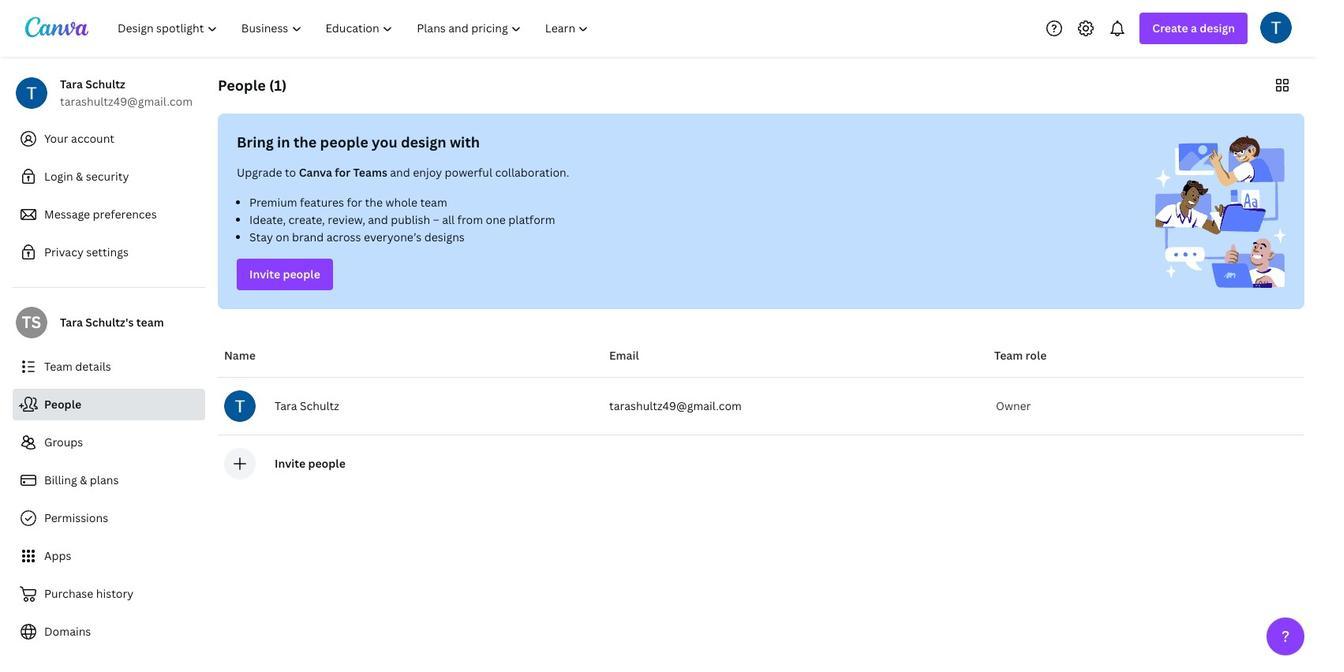 Task type: locate. For each thing, give the bounding box(es) containing it.
team left role
[[995, 348, 1023, 363]]

for
[[335, 165, 351, 180], [347, 195, 363, 210]]

–
[[433, 212, 439, 227]]

purchase
[[44, 587, 93, 602]]

tara schultz's team
[[60, 315, 164, 330]]

people link
[[13, 389, 205, 421]]

people left (1)
[[218, 76, 266, 95]]

1 vertical spatial tara
[[60, 315, 83, 330]]

the left whole
[[365, 195, 383, 210]]

1 horizontal spatial schultz
[[300, 399, 339, 414]]

team inside premium features for the whole team ideate, create, review, and publish – all from one platform stay on brand across everyone's designs
[[420, 195, 447, 210]]

design up enjoy
[[401, 133, 447, 152]]

invite people
[[249, 267, 320, 282], [275, 456, 346, 471]]

name
[[224, 348, 256, 363]]

email
[[609, 348, 639, 363]]

0 horizontal spatial tarashultz49@gmail.com
[[60, 94, 193, 109]]

people for people
[[44, 397, 81, 412]]

people (1)
[[218, 76, 287, 95]]

schultz
[[85, 77, 125, 92], [300, 399, 339, 414]]

in
[[277, 133, 290, 152]]

tara inside tara schultz tarashultz49@gmail.com
[[60, 77, 83, 92]]

list containing premium features for the whole team
[[237, 194, 749, 246]]

create,
[[289, 212, 325, 227]]

schultz for tara schultz tarashultz49@gmail.com
[[85, 77, 125, 92]]

invite people button
[[237, 259, 333, 291], [275, 456, 346, 471]]

1 vertical spatial people
[[283, 267, 320, 282]]

apps
[[44, 549, 71, 564]]

login & security
[[44, 169, 129, 184]]

0 vertical spatial the
[[294, 133, 317, 152]]

privacy settings link
[[13, 237, 205, 268]]

1 horizontal spatial people
[[218, 76, 266, 95]]

0 horizontal spatial and
[[368, 212, 388, 227]]

bring in the people you design with
[[237, 133, 480, 152]]

and up everyone's
[[368, 212, 388, 227]]

people
[[320, 133, 368, 152], [283, 267, 320, 282], [308, 456, 346, 471]]

powerful
[[445, 165, 493, 180]]

groups
[[44, 435, 83, 450]]

for right canva
[[335, 165, 351, 180]]

create a design button
[[1140, 13, 1248, 44]]

owner
[[996, 399, 1031, 414]]

1 vertical spatial &
[[80, 473, 87, 488]]

1 vertical spatial schultz
[[300, 399, 339, 414]]

0 vertical spatial people
[[218, 76, 266, 95]]

review,
[[328, 212, 365, 227]]

team right schultz's
[[136, 315, 164, 330]]

0 vertical spatial design
[[1200, 21, 1235, 36]]

tara inside "button"
[[275, 399, 297, 414]]

1 vertical spatial people
[[44, 397, 81, 412]]

schultz inside "button"
[[300, 399, 339, 414]]

team left details
[[44, 359, 73, 374]]

the inside premium features for the whole team ideate, create, review, and publish – all from one platform stay on brand across everyone's designs
[[365, 195, 383, 210]]

0 horizontal spatial schultz
[[85, 77, 125, 92]]

and left enjoy
[[390, 165, 410, 180]]

people down brand
[[283, 267, 320, 282]]

design
[[1200, 21, 1235, 36], [401, 133, 447, 152]]

1 horizontal spatial and
[[390, 165, 410, 180]]

1 horizontal spatial tarashultz49@gmail.com
[[609, 399, 742, 414]]

schultz inside tara schultz tarashultz49@gmail.com
[[85, 77, 125, 92]]

team for team role
[[995, 348, 1023, 363]]

features
[[300, 195, 344, 210]]

0 vertical spatial invite people
[[249, 267, 320, 282]]

0 horizontal spatial people
[[44, 397, 81, 412]]

invite people button down on
[[237, 259, 333, 291]]

and
[[390, 165, 410, 180], [368, 212, 388, 227]]

people
[[218, 76, 266, 95], [44, 397, 81, 412]]

0 vertical spatial tara
[[60, 77, 83, 92]]

2 vertical spatial tara
[[275, 399, 297, 414]]

owner button
[[995, 391, 1039, 422]]

schultz's
[[85, 315, 134, 330]]

bring
[[237, 133, 274, 152]]

privacy
[[44, 245, 84, 260]]

whole
[[386, 195, 418, 210]]

the right in
[[294, 133, 317, 152]]

& left the plans
[[80, 473, 87, 488]]

1 vertical spatial and
[[368, 212, 388, 227]]

design inside create a design dropdown button
[[1200, 21, 1235, 36]]

team role
[[995, 348, 1047, 363]]

team details link
[[13, 351, 205, 383]]

the
[[294, 133, 317, 152], [365, 195, 383, 210]]

team
[[420, 195, 447, 210], [136, 315, 164, 330]]

1 vertical spatial team
[[136, 315, 164, 330]]

and inside premium features for the whole team ideate, create, review, and publish – all from one platform stay on brand across everyone's designs
[[368, 212, 388, 227]]

0 vertical spatial &
[[76, 169, 83, 184]]

invite people button down tara schultz
[[275, 456, 346, 471]]

to
[[285, 165, 296, 180]]

purchase history link
[[13, 579, 205, 610]]

message preferences link
[[13, 199, 205, 231]]

premium features for the whole team ideate, create, review, and publish – all from one platform stay on brand across everyone's designs
[[249, 195, 555, 245]]

design right the a
[[1200, 21, 1235, 36]]

teams
[[353, 165, 388, 180]]

&
[[76, 169, 83, 184], [80, 473, 87, 488]]

people up groups
[[44, 397, 81, 412]]

0 vertical spatial invite
[[249, 267, 280, 282]]

invite people down on
[[249, 267, 320, 282]]

schultz for tara schultz
[[300, 399, 339, 414]]

your account link
[[13, 123, 205, 155]]

team
[[995, 348, 1023, 363], [44, 359, 73, 374]]

0 vertical spatial team
[[420, 195, 447, 210]]

groups link
[[13, 427, 205, 459]]

stay
[[249, 230, 273, 245]]

tara schultz image
[[1261, 11, 1292, 43]]

invite
[[249, 267, 280, 282], [275, 456, 306, 471]]

team up –
[[420, 195, 447, 210]]

1 horizontal spatial team
[[995, 348, 1023, 363]]

0 vertical spatial schultz
[[85, 77, 125, 92]]

1 horizontal spatial team
[[420, 195, 447, 210]]

tara
[[60, 77, 83, 92], [60, 315, 83, 330], [275, 399, 297, 414]]

invite people down tara schultz
[[275, 456, 346, 471]]

you
[[372, 133, 398, 152]]

tarashultz49@gmail.com down the email
[[609, 399, 742, 414]]

create a design
[[1153, 21, 1235, 36]]

publish
[[391, 212, 430, 227]]

tara schultz
[[275, 399, 339, 414]]

1 vertical spatial invite
[[275, 456, 306, 471]]

list
[[237, 194, 749, 246]]

top level navigation element
[[107, 13, 603, 44]]

0 vertical spatial invite people button
[[237, 259, 333, 291]]

0 horizontal spatial team
[[44, 359, 73, 374]]

billing & plans link
[[13, 465, 205, 497]]

1 vertical spatial the
[[365, 195, 383, 210]]

for up review,
[[347, 195, 363, 210]]

invite down stay
[[249, 267, 280, 282]]

people down tara schultz
[[308, 456, 346, 471]]

message preferences
[[44, 207, 157, 222]]

tarashultz49@gmail.com
[[60, 94, 193, 109], [609, 399, 742, 414]]

for inside premium features for the whole team ideate, create, review, and publish – all from one platform stay on brand across everyone's designs
[[347, 195, 363, 210]]

1 vertical spatial design
[[401, 133, 447, 152]]

preferences
[[93, 207, 157, 222]]

tara schultz's team image
[[16, 307, 47, 339]]

1 horizontal spatial design
[[1200, 21, 1235, 36]]

& right login
[[76, 169, 83, 184]]

settings
[[86, 245, 129, 260]]

1 vertical spatial for
[[347, 195, 363, 210]]

across
[[327, 230, 361, 245]]

people up teams
[[320, 133, 368, 152]]

collaboration.
[[495, 165, 570, 180]]

login
[[44, 169, 73, 184]]

1 horizontal spatial the
[[365, 195, 383, 210]]

brand
[[292, 230, 324, 245]]

invite down tara schultz
[[275, 456, 306, 471]]

tarashultz49@gmail.com up your account link
[[60, 94, 193, 109]]



Task type: vqa. For each thing, say whether or not it's contained in the screenshot.
take
no



Task type: describe. For each thing, give the bounding box(es) containing it.
create
[[1153, 21, 1189, 36]]

your account
[[44, 131, 114, 146]]

1 vertical spatial invite people button
[[275, 456, 346, 471]]

role
[[1026, 348, 1047, 363]]

0 vertical spatial people
[[320, 133, 368, 152]]

0 vertical spatial and
[[390, 165, 410, 180]]

team for team details
[[44, 359, 73, 374]]

0 horizontal spatial the
[[294, 133, 317, 152]]

invite people inside button
[[249, 267, 320, 282]]

tara for tara schultz's team
[[60, 315, 83, 330]]

permissions link
[[13, 503, 205, 534]]

privacy settings
[[44, 245, 129, 260]]

0 horizontal spatial team
[[136, 315, 164, 330]]

enjoy
[[413, 165, 442, 180]]

designs
[[424, 230, 465, 245]]

upgrade
[[237, 165, 282, 180]]

premium
[[249, 195, 297, 210]]

team details
[[44, 359, 111, 374]]

tara for tara schultz
[[275, 399, 297, 414]]

(1)
[[269, 76, 287, 95]]

a
[[1191, 21, 1198, 36]]

1 vertical spatial invite people
[[275, 456, 346, 471]]

ideate,
[[249, 212, 286, 227]]

canva
[[299, 165, 332, 180]]

upgrade to canva for teams and enjoy powerful collaboration.
[[237, 165, 570, 180]]

0 vertical spatial tarashultz49@gmail.com
[[60, 94, 193, 109]]

with
[[450, 133, 480, 152]]

tara schultz tarashultz49@gmail.com
[[60, 77, 193, 109]]

message
[[44, 207, 90, 222]]

account
[[71, 131, 114, 146]]

0 horizontal spatial design
[[401, 133, 447, 152]]

& for login
[[76, 169, 83, 184]]

one
[[486, 212, 506, 227]]

on
[[276, 230, 289, 245]]

billing
[[44, 473, 77, 488]]

platform
[[509, 212, 555, 227]]

permissions
[[44, 511, 108, 526]]

all
[[442, 212, 455, 227]]

0 vertical spatial for
[[335, 165, 351, 180]]

login & security link
[[13, 161, 205, 193]]

everyone's
[[364, 230, 422, 245]]

purchase history
[[44, 587, 134, 602]]

history
[[96, 587, 134, 602]]

domains
[[44, 624, 91, 639]]

tara schultz button
[[224, 391, 597, 422]]

details
[[75, 359, 111, 374]]

tara schultz's team element
[[16, 307, 47, 339]]

domains link
[[13, 617, 205, 648]]

from
[[458, 212, 483, 227]]

your
[[44, 131, 68, 146]]

apps link
[[13, 541, 205, 572]]

1 vertical spatial tarashultz49@gmail.com
[[609, 399, 742, 414]]

2 vertical spatial people
[[308, 456, 346, 471]]

plans
[[90, 473, 119, 488]]

tara for tara schultz tarashultz49@gmail.com
[[60, 77, 83, 92]]

security
[[86, 169, 129, 184]]

people for people (1)
[[218, 76, 266, 95]]

billing & plans
[[44, 473, 119, 488]]

& for billing
[[80, 473, 87, 488]]



